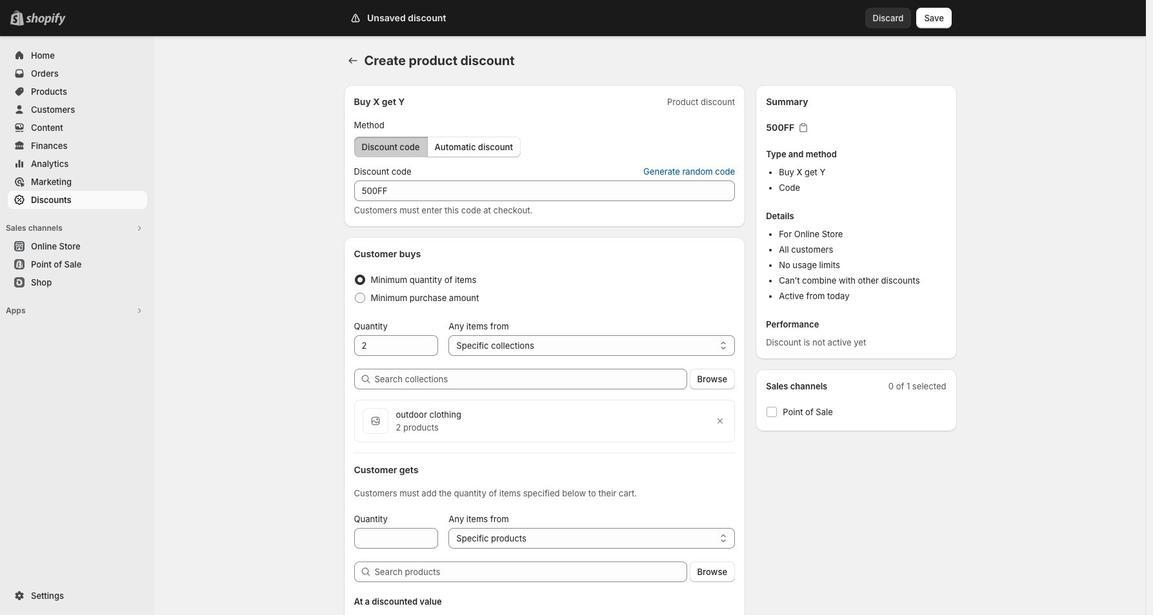 Task type: describe. For each thing, give the bounding box(es) containing it.
Search collections text field
[[375, 369, 687, 390]]



Task type: locate. For each thing, give the bounding box(es) containing it.
Search products text field
[[375, 562, 687, 583]]

None text field
[[354, 181, 735, 201], [354, 529, 439, 549], [354, 181, 735, 201], [354, 529, 439, 549]]

None text field
[[354, 336, 439, 356]]

shopify image
[[26, 13, 66, 26]]



Task type: vqa. For each thing, say whether or not it's contained in the screenshot.
 text field
no



